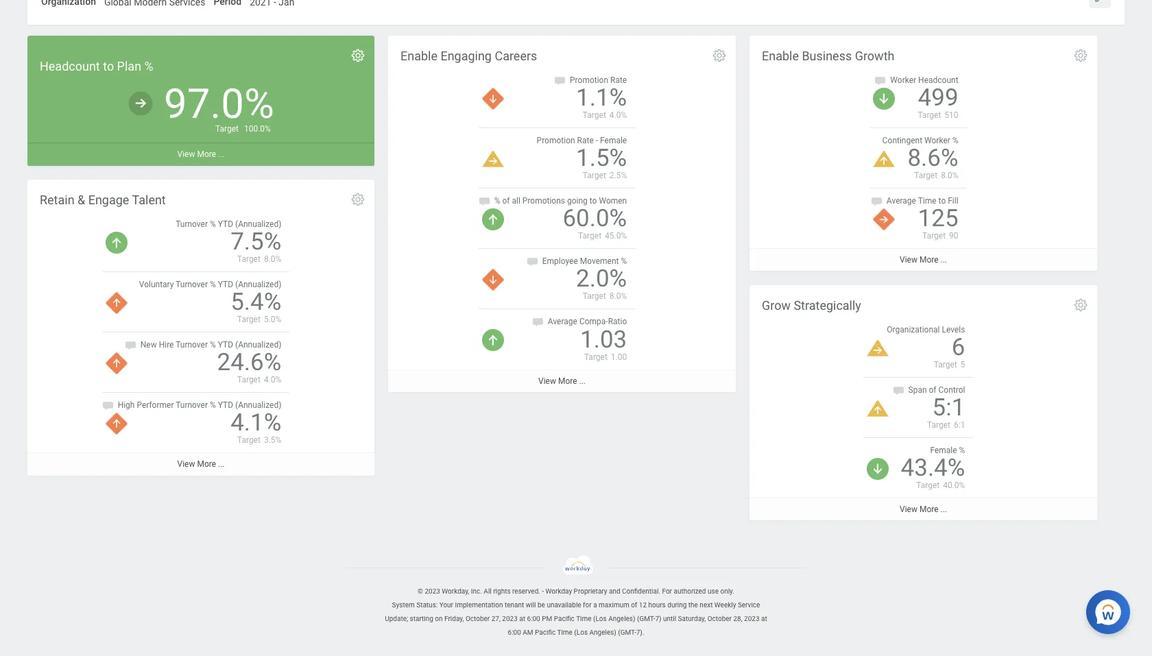 Task type: vqa. For each thing, say whether or not it's contained in the screenshot.


Task type: locate. For each thing, give the bounding box(es) containing it.
125
[[918, 205, 959, 233]]

0 horizontal spatial rate
[[577, 136, 594, 145]]

implementation
[[455, 602, 503, 609]]

1 vertical spatial headcount
[[919, 75, 959, 85]]

target left '2.5%'
[[583, 171, 606, 180]]

target for 8.6%
[[915, 171, 938, 180]]

organizational levels
[[887, 325, 966, 335]]

0 vertical spatial average
[[887, 196, 917, 206]]

... down 40.0%
[[941, 505, 948, 515]]

8.0% inside the 7.5% target 8.0%
[[264, 254, 282, 264]]

% inside enable business growth element
[[953, 136, 959, 145]]

enable left the engaging
[[401, 49, 438, 63]]

for
[[662, 588, 672, 595]]

... inside grow strategically element
[[941, 505, 948, 515]]

2 vertical spatial time
[[557, 629, 573, 637]]

97.0%
[[164, 79, 274, 128]]

0 vertical spatial female
[[600, 136, 627, 145]]

0 horizontal spatial october
[[466, 615, 490, 623]]

enable engaging careers
[[401, 49, 537, 63]]

down good image down growth
[[874, 88, 896, 110]]

to left fill
[[939, 196, 946, 206]]

0 horizontal spatial time
[[557, 629, 573, 637]]

0 horizontal spatial enable
[[401, 49, 438, 63]]

promotion up 'promotion rate - female'
[[570, 75, 609, 85]]

down good image inside enable business growth element
[[874, 88, 896, 110]]

1 vertical spatial time
[[576, 615, 592, 623]]

2 vertical spatial of
[[631, 602, 638, 609]]

... down 125 target 90
[[941, 255, 948, 265]]

view more ... inside enable engaging careers element
[[539, 376, 586, 386]]

configure retain & engage talent image
[[351, 192, 366, 207]]

more down high performer turnover % ytd (annualized)
[[197, 460, 216, 470]]

for
[[583, 602, 592, 609]]

12
[[639, 602, 647, 609]]

1 vertical spatial 6:00
[[508, 629, 521, 637]]

target inside 43.4% target 40.0%
[[917, 481, 940, 491]]

1 vertical spatial -
[[542, 588, 544, 595]]

view more ... link down 43.4% target 40.0%
[[750, 498, 1098, 521]]

target for 5:1
[[928, 421, 951, 430]]

enable business growth element
[[750, 35, 1098, 271]]

turnover right voluntary
[[176, 280, 208, 290]]

view for 1.5%
[[539, 376, 556, 386]]

turnover right hire
[[176, 340, 208, 350]]

1 horizontal spatial 4.0%
[[610, 110, 627, 120]]

turnover up voluntary turnover % ytd (annualized)
[[176, 219, 208, 229]]

target for 7.5%
[[237, 254, 261, 264]]

0 horizontal spatial 8.0%
[[264, 254, 282, 264]]

125 target 90
[[918, 205, 959, 241]]

target inside 125 target 90
[[923, 231, 946, 241]]

% right plan
[[144, 59, 153, 73]]

target inside the 1.5% target 2.5%
[[583, 171, 606, 180]]

rate for promotion rate
[[611, 75, 627, 85]]

target inside 5:1 target 6:1
[[928, 421, 951, 430]]

view more ... inside grow strategically element
[[900, 505, 948, 515]]

4.0% down promotion rate
[[610, 110, 627, 120]]

1 horizontal spatial to
[[590, 196, 597, 206]]

(annualized)
[[235, 219, 282, 229], [235, 280, 282, 290], [235, 340, 282, 350], [235, 401, 282, 411]]

time
[[919, 196, 937, 206], [576, 615, 592, 623], [557, 629, 573, 637]]

100.0%
[[244, 125, 271, 134]]

2 vertical spatial 8.0%
[[610, 292, 627, 301]]

target inside 499 target 510
[[918, 110, 942, 120]]

enable for 499
[[762, 49, 799, 63]]

... inside the retain & engage talent element
[[218, 460, 225, 470]]

1 horizontal spatial rate
[[611, 75, 627, 85]]

average for 1.03
[[548, 317, 578, 327]]

1 horizontal spatial headcount
[[919, 75, 959, 85]]

1 horizontal spatial october
[[708, 615, 732, 623]]

8.0% inside the 8.6% target 8.0%
[[942, 171, 959, 180]]

view more ... inside enable business growth element
[[900, 255, 948, 265]]

- up be on the left bottom of the page
[[542, 588, 544, 595]]

4.0% for 24.6%
[[264, 375, 282, 385]]

headcount up 510
[[919, 75, 959, 85]]

until
[[663, 615, 677, 623]]

2 ytd from the top
[[218, 280, 233, 290]]

0 vertical spatial (gmt-
[[637, 615, 656, 623]]

target left 5
[[934, 360, 958, 370]]

down good image left 43.4%
[[867, 458, 889, 480]]

configure image
[[351, 48, 366, 63]]

pacific down the unavailable
[[554, 615, 575, 623]]

(gmt- down 12
[[637, 615, 656, 623]]

499 target 510
[[918, 84, 959, 120]]

1 horizontal spatial (gmt-
[[637, 615, 656, 623]]

time down the unavailable
[[557, 629, 573, 637]]

view more ... inside the retain & engage talent element
[[177, 460, 225, 470]]

4.0% inside 1.1% target 4.0%
[[610, 110, 627, 120]]

0 horizontal spatial -
[[542, 588, 544, 595]]

target for 97.0%
[[215, 125, 239, 134]]

average left compa-
[[548, 317, 578, 327]]

to left plan
[[103, 59, 114, 73]]

october down the weekly
[[708, 615, 732, 623]]

status:
[[417, 602, 438, 609]]

of inside © 2023 workday, inc. all rights reserved. - workday proprietary and confidential. for authorized use only. system status: your implementation tenant will be unavailable for a maximum of 12 hours during the next weekly service update; starting on friday, october 27, 2023 at 6:00 pm pacific time (los angeles) (gmt-7) until saturday, october 28, 2023 at 6:00 am pacific time (los angeles) (gmt-7).
[[631, 602, 638, 609]]

1 horizontal spatial enable
[[762, 49, 799, 63]]

enable for 1.1%
[[401, 49, 438, 63]]

- inside enable engaging careers element
[[596, 136, 598, 145]]

footer
[[0, 556, 1153, 640]]

4.0% inside 24.6% target 4.0%
[[264, 375, 282, 385]]

1 vertical spatial 8.0%
[[264, 254, 282, 264]]

1 horizontal spatial at
[[762, 615, 768, 623]]

neutral good image
[[128, 91, 154, 117]]

target left the 90 on the top
[[923, 231, 946, 241]]

ytd down 5.4% target 5.0%
[[218, 340, 233, 350]]

3 turnover from the top
[[176, 340, 208, 350]]

view more ... down 43.4% target 40.0%
[[900, 505, 948, 515]]

average up neutral bad image at the right top
[[887, 196, 917, 206]]

target inside 4.1% target 3.5%
[[237, 436, 261, 446]]

... down 1.03 target 1.00
[[579, 376, 586, 386]]

target for 60.0%
[[578, 231, 602, 241]]

female inside enable engaging careers element
[[600, 136, 627, 145]]

0 horizontal spatial at
[[520, 615, 526, 623]]

7).
[[637, 629, 645, 637]]

up bad image
[[105, 413, 127, 435]]

target inside 2.0% target 8.0%
[[583, 292, 606, 301]]

at right 28,
[[762, 615, 768, 623]]

target up 4.1%
[[237, 375, 261, 385]]

2 horizontal spatial 2023
[[745, 615, 760, 623]]

1 horizontal spatial time
[[576, 615, 592, 623]]

0 vertical spatial worker
[[891, 75, 917, 85]]

view more ... for 1.5%
[[539, 376, 586, 386]]

during
[[668, 602, 687, 609]]

view more ... link
[[27, 143, 375, 166], [750, 249, 1098, 271], [388, 370, 736, 392], [27, 453, 375, 476], [750, 498, 1098, 521]]

target left 1.00
[[585, 352, 608, 362]]

more down the 97.0% target 100.0%
[[197, 150, 216, 160]]

(los down a
[[594, 615, 607, 623]]

target for 24.6%
[[237, 375, 261, 385]]

- inside © 2023 workday, inc. all rights reserved. - workday proprietary and confidential. for authorized use only. system status: your implementation tenant will be unavailable for a maximum of 12 hours during the next weekly service update; starting on friday, october 27, 2023 at 6:00 pm pacific time (los angeles) (gmt-7) until saturday, october 28, 2023 at 6:00 am pacific time (los angeles) (gmt-7).
[[542, 588, 544, 595]]

ytd down the 7.5% target 8.0%
[[218, 280, 233, 290]]

more inside enable business growth element
[[920, 255, 939, 265]]

target inside 1.1% target 4.0%
[[583, 110, 606, 120]]

(los down "for"
[[575, 629, 588, 637]]

turnover right performer
[[176, 401, 208, 411]]

% right movement
[[621, 257, 627, 266]]

8.0% up fill
[[942, 171, 959, 180]]

view more ... link down high performer turnover % ytd (annualized)
[[27, 453, 375, 476]]

0 vertical spatial down good image
[[874, 88, 896, 110]]

... inside enable engaging careers element
[[579, 376, 586, 386]]

1 vertical spatial average
[[548, 317, 578, 327]]

of for 5:1
[[929, 386, 937, 395]]

average inside enable business growth element
[[887, 196, 917, 206]]

target left 510
[[918, 110, 942, 120]]

average time to fill
[[887, 196, 959, 206]]

target up employee movement %
[[578, 231, 602, 241]]

female
[[600, 136, 627, 145], [931, 446, 958, 456]]

1 vertical spatial promotion
[[537, 136, 575, 145]]

turnover % ytd (annualized)
[[176, 219, 282, 229]]

to right going
[[590, 196, 597, 206]]

view more ... link for 1.5%
[[388, 370, 736, 392]]

0 horizontal spatial female
[[600, 136, 627, 145]]

8.0% for 8.6%
[[942, 171, 959, 180]]

october down the implementation on the left bottom of page
[[466, 615, 490, 623]]

8.0% up "ratio"
[[610, 292, 627, 301]]

female up '2.5%'
[[600, 136, 627, 145]]

1 horizontal spatial of
[[631, 602, 638, 609]]

time down "for"
[[576, 615, 592, 623]]

more inside the retain & engage talent element
[[197, 460, 216, 470]]

% inside grow strategically element
[[960, 446, 966, 456]]

employee
[[543, 257, 578, 266]]

... for 8.6%
[[941, 255, 948, 265]]

6:00 left am
[[508, 629, 521, 637]]

view inside grow strategically element
[[900, 505, 918, 515]]

None text field
[[104, 0, 205, 12], [250, 0, 295, 12], [104, 0, 205, 12], [250, 0, 295, 12]]

4.0% up 4.1%
[[264, 375, 282, 385]]

... inside enable business growth element
[[941, 255, 948, 265]]

1 horizontal spatial 6:00
[[527, 615, 541, 623]]

promotion
[[570, 75, 609, 85], [537, 136, 575, 145]]

enable left business
[[762, 49, 799, 63]]

4.0%
[[610, 110, 627, 120], [264, 375, 282, 385]]

on
[[435, 615, 443, 623]]

1 vertical spatial up bad image
[[105, 353, 127, 375]]

target left 100.0%
[[215, 125, 239, 134]]

8.6%
[[908, 144, 959, 172]]

60.0%
[[563, 205, 627, 233]]

view more ... down the 97.0% target 100.0%
[[177, 150, 225, 160]]

... for 1.5%
[[579, 376, 586, 386]]

1 horizontal spatial 8.0%
[[610, 292, 627, 301]]

8.0% up 5.4%
[[264, 254, 282, 264]]

ytd down 24.6% target 4.0%
[[218, 401, 233, 411]]

% of all promotions going to women
[[495, 196, 627, 206]]

edit image
[[1094, 0, 1107, 4]]

target left 40.0%
[[917, 481, 940, 491]]

8.0%
[[942, 171, 959, 180], [264, 254, 282, 264], [610, 292, 627, 301]]

1 vertical spatial (gmt-
[[618, 629, 637, 637]]

of right span
[[929, 386, 937, 395]]

up good image
[[105, 232, 127, 254], [482, 330, 504, 352]]

3 ytd from the top
[[218, 340, 233, 350]]

1 turnover from the top
[[176, 219, 208, 229]]

pacific down pm
[[535, 629, 556, 637]]

of inside enable engaging careers element
[[503, 196, 510, 206]]

promotion for promotion rate
[[570, 75, 609, 85]]

maximum
[[599, 602, 630, 609]]

headcount left plan
[[40, 59, 100, 73]]

© 2023 workday, inc. all rights reserved. - workday proprietary and confidential. for authorized use only. system status: your implementation tenant will be unavailable for a maximum of 12 hours during the next weekly service update; starting on friday, october 27, 2023 at 6:00 pm pacific time (los angeles) (gmt-7) until saturday, october 28, 2023 at 6:00 am pacific time (los angeles) (gmt-7).
[[385, 588, 768, 637]]

target inside 5.4% target 5.0%
[[237, 315, 261, 325]]

target left 3.5%
[[237, 436, 261, 446]]

0 horizontal spatial 4.0%
[[264, 375, 282, 385]]

more down 125 target 90
[[920, 255, 939, 265]]

2 horizontal spatial to
[[939, 196, 946, 206]]

1 horizontal spatial up good image
[[482, 330, 504, 352]]

more down 43.4% target 40.0%
[[920, 505, 939, 515]]

enable inside enable business growth element
[[762, 49, 799, 63]]

down good image
[[874, 88, 896, 110], [867, 458, 889, 480]]

1.03 target 1.00
[[581, 326, 627, 362]]

0 vertical spatial pacific
[[554, 615, 575, 623]]

8.0% inside 2.0% target 8.0%
[[610, 292, 627, 301]]

to inside enable business growth element
[[939, 196, 946, 206]]

target up 'promotion rate - female'
[[583, 110, 606, 120]]

of left all
[[503, 196, 510, 206]]

0 horizontal spatial of
[[503, 196, 510, 206]]

0 vertical spatial of
[[503, 196, 510, 206]]

view inside enable engaging careers element
[[539, 376, 556, 386]]

worker down 510
[[925, 136, 951, 145]]

compa-
[[580, 317, 608, 327]]

2023
[[425, 588, 440, 595], [503, 615, 518, 623], [745, 615, 760, 623]]

engage
[[88, 193, 129, 207]]

1 vertical spatial female
[[931, 446, 958, 456]]

0 horizontal spatial worker
[[891, 75, 917, 85]]

view more ... down 1.03 target 1.00
[[539, 376, 586, 386]]

1 vertical spatial of
[[929, 386, 937, 395]]

target down turnover % ytd (annualized)
[[237, 254, 261, 264]]

be
[[538, 602, 545, 609]]

to inside enable engaging careers element
[[590, 196, 597, 206]]

of inside grow strategically element
[[929, 386, 937, 395]]

target for 1.5%
[[583, 171, 606, 180]]

target inside 24.6% target 4.0%
[[237, 375, 261, 385]]

1 vertical spatial worker
[[925, 136, 951, 145]]

60.0% target 45.0%
[[563, 205, 627, 241]]

headcount
[[40, 59, 100, 73], [919, 75, 959, 85]]

view more ... down high performer turnover % ytd (annualized)
[[177, 460, 225, 470]]

1.03
[[581, 326, 627, 354]]

24.6%
[[217, 349, 282, 377]]

0 vertical spatial promotion
[[570, 75, 609, 85]]

0 vertical spatial -
[[596, 136, 598, 145]]

target inside the 97.0% target 100.0%
[[215, 125, 239, 134]]

employee movement %
[[543, 257, 627, 266]]

1 vertical spatial 4.0%
[[264, 375, 282, 385]]

view more ... down 125 target 90
[[900, 255, 948, 265]]

... down high performer turnover % ytd (annualized)
[[218, 460, 225, 470]]

up warning image
[[874, 151, 896, 167]]

0 vertical spatial 8.0%
[[942, 171, 959, 180]]

(los
[[594, 615, 607, 623], [575, 629, 588, 637]]

business
[[802, 49, 852, 63]]

organization element
[[104, 0, 205, 13]]

more down average compa-ratio in the top of the page
[[558, 376, 577, 386]]

target inside 1.03 target 1.00
[[585, 352, 608, 362]]

2 horizontal spatial 8.0%
[[942, 171, 959, 180]]

at up am
[[520, 615, 526, 623]]

grow strategically
[[762, 298, 862, 313]]

1 up bad image from the top
[[105, 292, 127, 314]]

1 enable from the left
[[401, 49, 438, 63]]

female down 6:1
[[931, 446, 958, 456]]

worker headcount
[[891, 75, 959, 85]]

2 horizontal spatial of
[[929, 386, 937, 395]]

grow
[[762, 298, 791, 313]]

6:00
[[527, 615, 541, 623], [508, 629, 521, 637]]

target left 6:1
[[928, 421, 951, 430]]

enable inside enable engaging careers element
[[401, 49, 438, 63]]

0 vertical spatial headcount
[[40, 59, 100, 73]]

female %
[[931, 446, 966, 456]]

angeles) down maximum
[[609, 615, 636, 623]]

ytd up voluntary turnover % ytd (annualized)
[[218, 219, 233, 229]]

view more ... link down the 90 on the top
[[750, 249, 1098, 271]]

plan
[[117, 59, 141, 73]]

1 vertical spatial rate
[[577, 136, 594, 145]]

target for 4.1%
[[237, 436, 261, 446]]

1 horizontal spatial -
[[596, 136, 598, 145]]

1 horizontal spatial 2023
[[503, 615, 518, 623]]

angeles) down a
[[590, 629, 617, 637]]

6:00 left pm
[[527, 615, 541, 623]]

target inside the 8.6% target 8.0%
[[915, 171, 938, 180]]

starting
[[410, 615, 434, 623]]

2023 right 27,
[[503, 615, 518, 623]]

target up compa-
[[583, 292, 606, 301]]

0 vertical spatial rate
[[611, 75, 627, 85]]

1 horizontal spatial (los
[[594, 615, 607, 623]]

0 horizontal spatial 6:00
[[508, 629, 521, 637]]

female inside grow strategically element
[[931, 446, 958, 456]]

confidential.
[[622, 588, 661, 595]]

of
[[503, 196, 510, 206], [929, 386, 937, 395], [631, 602, 638, 609]]

engaging
[[441, 49, 492, 63]]

view more ... link down the 97.0% target 100.0%
[[27, 143, 375, 166]]

view inside enable business growth element
[[900, 255, 918, 265]]

unavailable
[[547, 602, 582, 609]]

2 horizontal spatial time
[[919, 196, 937, 206]]

more for 5.4%
[[197, 460, 216, 470]]

october
[[466, 615, 490, 623], [708, 615, 732, 623]]

0 vertical spatial up bad image
[[105, 292, 127, 314]]

... for 5.4%
[[218, 460, 225, 470]]

up good image down "engage" on the left top of the page
[[105, 232, 127, 254]]

workday assistant region
[[1087, 585, 1136, 635]]

1 vertical spatial (los
[[575, 629, 588, 637]]

...
[[218, 150, 225, 160], [941, 255, 948, 265], [579, 376, 586, 386], [218, 460, 225, 470], [941, 505, 948, 515]]

time left fill
[[919, 196, 937, 206]]

up good image
[[482, 209, 504, 231]]

0 horizontal spatial up good image
[[105, 232, 127, 254]]

target inside the 6 target 5
[[934, 360, 958, 370]]

growth
[[855, 49, 895, 63]]

- down 1.1% target 4.0%
[[596, 136, 598, 145]]

down bad image
[[482, 269, 504, 291]]

0 vertical spatial time
[[919, 196, 937, 206]]

worker down growth
[[891, 75, 917, 85]]

4 ytd from the top
[[218, 401, 233, 411]]

more inside enable engaging careers element
[[558, 376, 577, 386]]

view more ... link down 1.03 target 1.00
[[388, 370, 736, 392]]

2 enable from the left
[[762, 49, 799, 63]]

% down 6:1
[[960, 446, 966, 456]]

update;
[[385, 615, 408, 623]]

the
[[689, 602, 698, 609]]

up bad image
[[105, 292, 127, 314], [105, 353, 127, 375]]

view more ...
[[177, 150, 225, 160], [900, 255, 948, 265], [539, 376, 586, 386], [177, 460, 225, 470], [900, 505, 948, 515]]

rate for promotion rate - female
[[577, 136, 594, 145]]

up good image down down bad icon
[[482, 330, 504, 352]]

target inside 60.0% target 45.0%
[[578, 231, 602, 241]]

target up "average time to fill"
[[915, 171, 938, 180]]

women
[[599, 196, 627, 206]]

0 horizontal spatial average
[[548, 317, 578, 327]]

2023 right ©
[[425, 588, 440, 595]]

2023 right 28,
[[745, 615, 760, 623]]

4 (annualized) from the top
[[235, 401, 282, 411]]

promotion for promotion rate - female
[[537, 136, 575, 145]]

workday
[[546, 588, 572, 595]]

1 horizontal spatial female
[[931, 446, 958, 456]]

1 vertical spatial angeles)
[[590, 629, 617, 637]]

promotion left 1.5%
[[537, 136, 575, 145]]

4.1% target 3.5%
[[231, 409, 282, 446]]

view inside the retain & engage talent element
[[177, 460, 195, 470]]

0 vertical spatial 4.0%
[[610, 110, 627, 120]]

4.0% for 1.1%
[[610, 110, 627, 120]]

footer containing © 2023 workday, inc. all rights reserved. - workday proprietary and confidential. for authorized use only. system status: your implementation tenant will be unavailable for a maximum of 12 hours during the next weekly service update; starting on friday, october 27, 2023 at 6:00 pm pacific time (los angeles) (gmt-7) until saturday, october 28, 2023 at 6:00 am pacific time (los angeles) (gmt-7).
[[0, 556, 1153, 640]]

ratio
[[608, 317, 627, 327]]

ytd
[[218, 219, 233, 229], [218, 280, 233, 290], [218, 340, 233, 350], [218, 401, 233, 411]]

of left 12
[[631, 602, 638, 609]]

0 vertical spatial angeles)
[[609, 615, 636, 623]]

% down 510
[[953, 136, 959, 145]]

% left all
[[495, 196, 501, 206]]

% left 24.6%
[[210, 340, 216, 350]]

down bad image
[[482, 88, 504, 110]]

average inside enable engaging careers element
[[548, 317, 578, 327]]

target inside the 7.5% target 8.0%
[[237, 254, 261, 264]]

1 horizontal spatial average
[[887, 196, 917, 206]]

7)
[[656, 615, 662, 623]]

0 vertical spatial 6:00
[[527, 615, 541, 623]]

voluntary
[[139, 280, 174, 290]]

6:1
[[954, 421, 966, 430]]

0 horizontal spatial 2023
[[425, 588, 440, 595]]

promotion rate - female
[[537, 136, 627, 145]]

view more ... for 5.4%
[[177, 460, 225, 470]]

target
[[583, 110, 606, 120], [918, 110, 942, 120], [215, 125, 239, 134], [583, 171, 606, 180], [915, 171, 938, 180], [578, 231, 602, 241], [923, 231, 946, 241], [237, 254, 261, 264], [583, 292, 606, 301], [237, 315, 261, 325], [585, 352, 608, 362], [934, 360, 958, 370], [237, 375, 261, 385], [928, 421, 951, 430], [237, 436, 261, 446], [917, 481, 940, 491]]



Task type: describe. For each thing, give the bounding box(es) containing it.
&
[[78, 193, 85, 207]]

promotions
[[523, 196, 565, 206]]

1 (annualized) from the top
[[235, 219, 282, 229]]

target for 1.03
[[585, 352, 608, 362]]

5
[[961, 360, 966, 370]]

7.5%
[[231, 228, 282, 256]]

1.5%
[[576, 144, 627, 172]]

friday,
[[445, 615, 464, 623]]

average for 125
[[887, 196, 917, 206]]

configure enable engaging careers image
[[712, 48, 727, 63]]

1 vertical spatial pacific
[[535, 629, 556, 637]]

am
[[523, 629, 534, 637]]

view for 8.6%
[[900, 255, 918, 265]]

system
[[392, 602, 415, 609]]

talent
[[132, 193, 166, 207]]

4 turnover from the top
[[176, 401, 208, 411]]

0 vertical spatial (los
[[594, 615, 607, 623]]

1 at from the left
[[520, 615, 526, 623]]

40.0%
[[944, 481, 966, 491]]

span of control
[[909, 386, 966, 395]]

7.5% target 8.0%
[[231, 228, 282, 264]]

grow strategically element
[[750, 285, 1098, 521]]

voluntary turnover % ytd (annualized)
[[139, 280, 282, 290]]

proprietary
[[574, 588, 608, 595]]

use
[[708, 588, 719, 595]]

6 target 5
[[934, 333, 966, 370]]

510
[[945, 110, 959, 120]]

contingent
[[883, 136, 923, 145]]

8.6% target 8.0%
[[908, 144, 959, 180]]

high performer turnover % ytd (annualized)
[[118, 401, 282, 411]]

a
[[594, 602, 597, 609]]

organizational
[[887, 325, 940, 335]]

workday,
[[442, 588, 470, 595]]

5:1
[[933, 394, 966, 422]]

1 october from the left
[[466, 615, 490, 623]]

saturday,
[[678, 615, 706, 623]]

configure enable business growth image
[[1074, 48, 1089, 63]]

2 at from the left
[[762, 615, 768, 623]]

and
[[609, 588, 621, 595]]

tenant
[[505, 602, 524, 609]]

1 vertical spatial down good image
[[867, 458, 889, 480]]

% left 4.1%
[[210, 401, 216, 411]]

more for 1.5%
[[558, 376, 577, 386]]

headcount to plan %
[[40, 59, 153, 73]]

neutral bad image
[[874, 209, 896, 231]]

all
[[512, 196, 521, 206]]

... down the 97.0% target 100.0%
[[218, 150, 225, 160]]

control
[[939, 386, 966, 395]]

28,
[[734, 615, 743, 623]]

8.0% for 7.5%
[[264, 254, 282, 264]]

configure grow strategically image
[[1074, 298, 1089, 313]]

up warning image
[[867, 401, 889, 417]]

neutral warning image
[[867, 340, 889, 357]]

new
[[141, 340, 157, 350]]

enable business growth
[[762, 49, 895, 63]]

5.0%
[[264, 315, 282, 325]]

1.1% target 4.0%
[[576, 84, 627, 120]]

2.5%
[[610, 171, 627, 180]]

45.0%
[[605, 231, 627, 241]]

0 vertical spatial up good image
[[105, 232, 127, 254]]

only.
[[721, 588, 735, 595]]

5.4% target 5.0%
[[231, 288, 282, 325]]

all
[[484, 588, 492, 595]]

view for 5.4%
[[177, 460, 195, 470]]

reserved.
[[513, 588, 541, 595]]

90
[[950, 231, 959, 241]]

contingent worker %
[[883, 136, 959, 145]]

pm
[[542, 615, 553, 623]]

careers
[[495, 49, 537, 63]]

period element
[[250, 0, 295, 13]]

2.0%
[[576, 265, 627, 293]]

2 october from the left
[[708, 615, 732, 623]]

hire
[[159, 340, 174, 350]]

target for 499
[[918, 110, 942, 120]]

going
[[567, 196, 588, 206]]

2 (annualized) from the top
[[235, 280, 282, 290]]

fill
[[948, 196, 959, 206]]

of for 60.0%
[[503, 196, 510, 206]]

target for 2.0%
[[583, 292, 606, 301]]

rights
[[493, 588, 511, 595]]

3 (annualized) from the top
[[235, 340, 282, 350]]

view more ... link for 5.4%
[[27, 453, 375, 476]]

1 horizontal spatial worker
[[925, 136, 951, 145]]

1 vertical spatial up good image
[[482, 330, 504, 352]]

target for 43.4%
[[917, 481, 940, 491]]

0 horizontal spatial (los
[[575, 629, 588, 637]]

headcount inside enable business growth element
[[919, 75, 959, 85]]

movement
[[580, 257, 619, 266]]

enable engaging careers element
[[388, 35, 736, 392]]

view more ... for 8.6%
[[900, 255, 948, 265]]

high
[[118, 401, 135, 411]]

new hire turnover % ytd (annualized)
[[141, 340, 282, 350]]

average compa-ratio
[[548, 317, 627, 327]]

target for 6
[[934, 360, 958, 370]]

time inside enable business growth element
[[919, 196, 937, 206]]

2 up bad image from the top
[[105, 353, 127, 375]]

will
[[526, 602, 536, 609]]

2.0% target 8.0%
[[576, 265, 627, 301]]

3.5%
[[264, 436, 282, 446]]

4.1%
[[231, 409, 282, 437]]

target for 1.1%
[[583, 110, 606, 120]]

0 horizontal spatial to
[[103, 59, 114, 73]]

1 ytd from the top
[[218, 219, 233, 229]]

authorized
[[674, 588, 706, 595]]

0 horizontal spatial (gmt-
[[618, 629, 637, 637]]

more inside grow strategically element
[[920, 505, 939, 515]]

inc.
[[471, 588, 482, 595]]

target for 125
[[923, 231, 946, 241]]

5.4%
[[231, 288, 282, 316]]

more for 8.6%
[[920, 255, 939, 265]]

6
[[952, 333, 966, 362]]

% left 5.4%
[[210, 280, 216, 290]]

27,
[[492, 615, 501, 623]]

view more ... link for 8.6%
[[750, 249, 1098, 271]]

1.00
[[611, 352, 627, 362]]

2 turnover from the top
[[176, 280, 208, 290]]

499
[[918, 84, 959, 112]]

neutral warning image
[[482, 151, 504, 167]]

next
[[700, 602, 713, 609]]

0 horizontal spatial headcount
[[40, 59, 100, 73]]

weekly
[[715, 602, 737, 609]]

target for 5.4%
[[237, 315, 261, 325]]

retain & engage talent
[[40, 193, 166, 207]]

5:1 target 6:1
[[928, 394, 966, 430]]

retain & engage talent element
[[27, 180, 375, 476]]

% left 7.5%
[[210, 219, 216, 229]]



